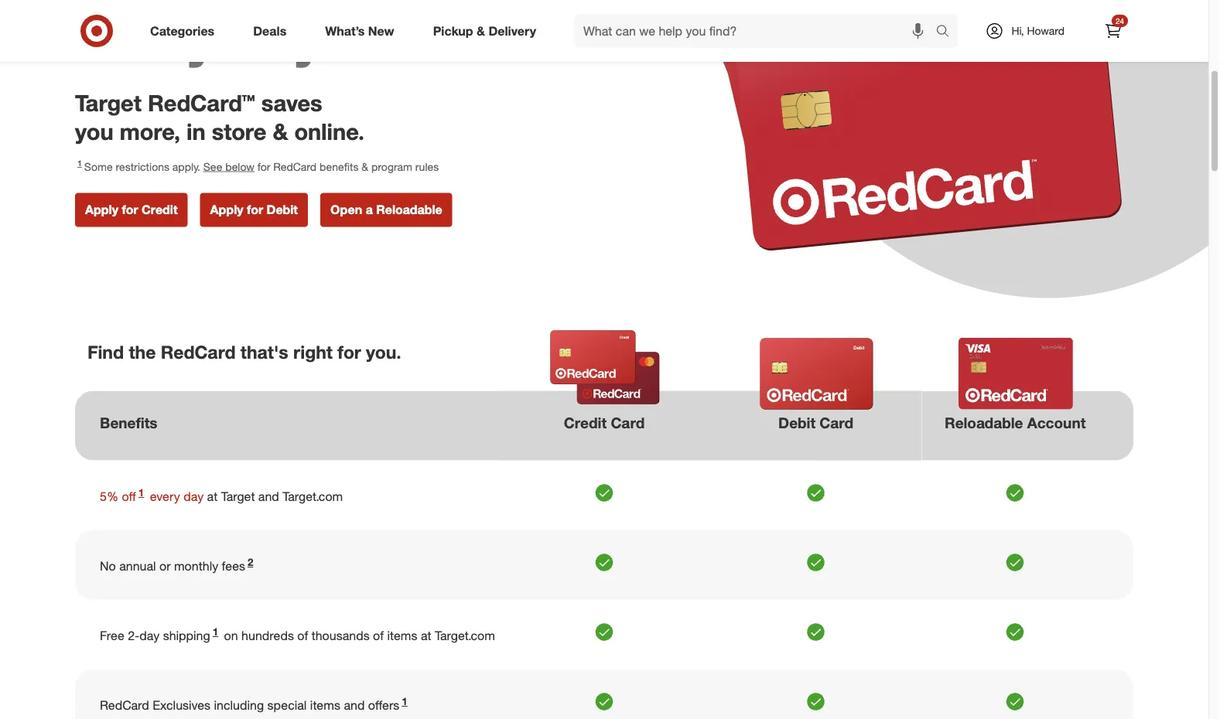 Task type: vqa. For each thing, say whether or not it's contained in the screenshot.
restrictions at the left top of the page
yes



Task type: describe. For each thing, give the bounding box(es) containing it.
day inside 5% off 1 every day at target and target.com
[[184, 489, 204, 504]]

target inside 5% off 1 every day at target and target.com
[[221, 489, 255, 504]]

what's new link
[[312, 14, 414, 48]]

1 of from the left
[[297, 629, 308, 644]]

no
[[100, 559, 116, 574]]

day.
[[230, 4, 332, 71]]

store
[[212, 118, 267, 145]]

1 inside 1 some restrictions apply. see below for redcard benefits & program rules
[[77, 158, 82, 168]]

off
[[122, 489, 136, 504]]

howard
[[1027, 24, 1065, 38]]

0 horizontal spatial credit
[[142, 202, 178, 217]]

open
[[330, 202, 362, 217]]

in
[[187, 118, 206, 145]]

apply.
[[172, 160, 200, 173]]

redcard inside redcard exclusives including special items and offers 1
[[100, 698, 149, 713]]

1 inside redcard exclusives including special items and offers 1
[[402, 696, 408, 708]]

benefits
[[320, 160, 359, 173]]

at inside free 2-day shipping 1 on hundreds of thousands of items at target.com
[[421, 629, 431, 644]]

24
[[1116, 16, 1124, 26]]

shipping
[[163, 629, 210, 644]]

a
[[366, 202, 373, 217]]

redcard reloadable account image
[[944, 338, 1088, 410]]

5% off 1 every day at target and target.com
[[100, 487, 343, 504]]

restrictions
[[116, 160, 169, 173]]

target.com inside free 2-day shipping 1 on hundreds of thousands of items at target.com
[[435, 629, 495, 644]]

apply for debit
[[210, 202, 298, 217]]

the
[[129, 341, 156, 363]]

thousands
[[312, 629, 370, 644]]

saves
[[261, 90, 322, 117]]

or
[[159, 559, 171, 574]]

exclusives
[[153, 698, 211, 713]]

target inside "target redcard™ saves you more, in store & online."
[[75, 90, 142, 117]]

benefits
[[100, 414, 158, 432]]

card for debit card
[[820, 414, 854, 432]]

see
[[203, 160, 222, 173]]

apply for apply for credit
[[85, 202, 118, 217]]

every day.
[[75, 4, 332, 71]]

offers
[[368, 698, 400, 713]]

24 link
[[1097, 14, 1131, 48]]

find the redcard that's right for you.
[[87, 341, 401, 363]]

at inside 5% off 1 every day at target and target.com
[[207, 489, 218, 504]]

items inside free 2-day shipping 1 on hundreds of thousands of items at target.com
[[387, 629, 417, 644]]

categories
[[150, 23, 215, 38]]

1 link for redcard exclusives including special items and offers
[[400, 696, 410, 713]]

1 vertical spatial redcard
[[161, 341, 236, 363]]

search button
[[929, 14, 966, 51]]

1 link for 5% off
[[136, 487, 146, 504]]

apply for credit link
[[75, 193, 188, 227]]

open a reloadable link
[[320, 193, 452, 227]]

new
[[368, 23, 394, 38]]

on
[[224, 629, 238, 644]]

pickup & delivery link
[[420, 14, 556, 48]]

no annual or monthly fees 2
[[100, 556, 253, 574]]

0 vertical spatial every
[[75, 4, 215, 71]]

reloadable inside open a reloadable link
[[376, 202, 442, 217]]

for down 1 some restrictions apply. see below for redcard benefits & program rules
[[247, 202, 263, 217]]

day inside free 2-day shipping 1 on hundreds of thousands of items at target.com
[[140, 629, 160, 644]]



Task type: locate. For each thing, give the bounding box(es) containing it.
& right pickup
[[477, 23, 485, 38]]

target up you
[[75, 90, 142, 117]]

program
[[371, 160, 412, 173]]

of right thousands
[[373, 629, 384, 644]]

debit card
[[779, 414, 854, 432]]

fees
[[222, 559, 245, 574]]

2 horizontal spatial 1 link
[[400, 696, 410, 713]]

2 link
[[245, 556, 256, 574]]

for
[[257, 160, 270, 173], [122, 202, 138, 217], [247, 202, 263, 217], [338, 341, 361, 363]]

1 horizontal spatial of
[[373, 629, 384, 644]]

1 horizontal spatial and
[[344, 698, 365, 713]]

every
[[75, 4, 215, 71], [150, 489, 180, 504]]

hi, howard
[[1012, 24, 1065, 38]]

0 vertical spatial at
[[207, 489, 218, 504]]

2 vertical spatial redcard
[[100, 698, 149, 713]]

below
[[225, 160, 254, 173]]

0 vertical spatial &
[[477, 23, 485, 38]]

account
[[1027, 414, 1086, 432]]

0 vertical spatial day
[[184, 489, 204, 504]]

1 vertical spatial target
[[221, 489, 255, 504]]

every inside 5% off 1 every day at target and target.com
[[150, 489, 180, 504]]

free
[[100, 629, 124, 644]]

redcard left benefits
[[273, 160, 317, 173]]

reloadable down redcard reloadable account image
[[945, 414, 1023, 432]]

of right the hundreds
[[297, 629, 308, 644]]

1 horizontal spatial items
[[387, 629, 417, 644]]

redcard debit image
[[745, 335, 889, 413]]

rules
[[415, 160, 439, 173]]

for left you. on the left of page
[[338, 341, 361, 363]]

1 vertical spatial reloadable
[[945, 414, 1023, 432]]

1 horizontal spatial target
[[221, 489, 255, 504]]

0 vertical spatial 1 link
[[136, 487, 146, 504]]

1 horizontal spatial debit
[[779, 414, 816, 432]]

1 horizontal spatial redcard
[[161, 341, 236, 363]]

target.com inside 5% off 1 every day at target and target.com
[[283, 489, 343, 504]]

1 left some
[[77, 158, 82, 168]]

1 horizontal spatial target.com
[[435, 629, 495, 644]]

1 vertical spatial &
[[273, 118, 288, 145]]

redcard credit image
[[533, 328, 677, 406]]

redcard
[[273, 160, 317, 173], [161, 341, 236, 363], [100, 698, 149, 713]]

that's
[[241, 341, 288, 363]]

items right the special
[[310, 698, 340, 713]]

0 horizontal spatial card
[[611, 414, 645, 432]]

& down "saves" on the top
[[273, 118, 288, 145]]

special
[[267, 698, 307, 713]]

5%
[[100, 489, 118, 504]]

0 horizontal spatial &
[[273, 118, 288, 145]]

hi,
[[1012, 24, 1024, 38]]

card for credit card
[[611, 414, 645, 432]]

0 horizontal spatial of
[[297, 629, 308, 644]]

deals
[[253, 23, 287, 38]]

and
[[258, 489, 279, 504], [344, 698, 365, 713]]

find
[[87, 341, 124, 363]]

apply for apply for debit
[[210, 202, 243, 217]]

1 vertical spatial items
[[310, 698, 340, 713]]

reloadable
[[376, 202, 442, 217], [945, 414, 1023, 432]]

online.
[[294, 118, 365, 145]]

target
[[75, 90, 142, 117], [221, 489, 255, 504]]

1 vertical spatial debit
[[779, 414, 816, 432]]

1 apply from the left
[[85, 202, 118, 217]]

debit
[[267, 202, 298, 217], [779, 414, 816, 432]]

you
[[75, 118, 114, 145]]

1 horizontal spatial &
[[362, 160, 368, 173]]

1 horizontal spatial credit
[[564, 414, 607, 432]]

you.
[[366, 341, 401, 363]]

1 vertical spatial and
[[344, 698, 365, 713]]

2 card from the left
[[820, 414, 854, 432]]

at
[[207, 489, 218, 504], [421, 629, 431, 644]]

redcards image
[[689, 0, 1134, 251]]

2
[[248, 556, 253, 569]]

0 horizontal spatial and
[[258, 489, 279, 504]]

1 inside 5% off 1 every day at target and target.com
[[138, 487, 144, 499]]

items inside redcard exclusives including special items and offers 1
[[310, 698, 340, 713]]

redcard inside 1 some restrictions apply. see below for redcard benefits & program rules
[[273, 160, 317, 173]]

1 right offers
[[402, 696, 408, 708]]

0 vertical spatial credit
[[142, 202, 178, 217]]

right
[[293, 341, 333, 363]]

card down redcard debit image
[[820, 414, 854, 432]]

more,
[[120, 118, 180, 145]]

pickup
[[433, 23, 473, 38]]

0 vertical spatial target
[[75, 90, 142, 117]]

1 link for free 2-day shipping
[[210, 626, 221, 644]]

for inside 1 some restrictions apply. see below for redcard benefits & program rules
[[257, 160, 270, 173]]

apply
[[85, 202, 118, 217], [210, 202, 243, 217]]

0 horizontal spatial 1 link
[[136, 487, 146, 504]]

debit down 1 some restrictions apply. see below for redcard benefits & program rules
[[267, 202, 298, 217]]

reloadable account
[[945, 414, 1086, 432]]

0 horizontal spatial target.com
[[283, 489, 343, 504]]

0 horizontal spatial redcard
[[100, 698, 149, 713]]

& right benefits
[[362, 160, 368, 173]]

2-
[[128, 629, 140, 644]]

pickup & delivery
[[433, 23, 536, 38]]

target redcard™ saves you more, in store & online.
[[75, 90, 365, 145]]

1 horizontal spatial card
[[820, 414, 854, 432]]

& inside 1 some restrictions apply. see below for redcard benefits & program rules
[[362, 160, 368, 173]]

deals link
[[240, 14, 306, 48]]

2 horizontal spatial redcard
[[273, 160, 317, 173]]

2 of from the left
[[373, 629, 384, 644]]

0 horizontal spatial items
[[310, 698, 340, 713]]

credit down restrictions
[[142, 202, 178, 217]]

items right thousands
[[387, 629, 417, 644]]

1 left on
[[213, 626, 218, 638]]

1 link
[[136, 487, 146, 504], [210, 626, 221, 644], [400, 696, 410, 713]]

free 2-day shipping 1 on hundreds of thousands of items at target.com
[[100, 626, 495, 644]]

target up 2
[[221, 489, 255, 504]]

what's new
[[325, 23, 394, 38]]

0 horizontal spatial at
[[207, 489, 218, 504]]

0 horizontal spatial reloadable
[[376, 202, 442, 217]]

redcard right the
[[161, 341, 236, 363]]

hundreds
[[242, 629, 294, 644]]

2 vertical spatial &
[[362, 160, 368, 173]]

card
[[611, 414, 645, 432], [820, 414, 854, 432]]

some
[[84, 160, 113, 173]]

search
[[929, 25, 966, 40]]

open a reloadable
[[330, 202, 442, 217]]

1 horizontal spatial at
[[421, 629, 431, 644]]

0 horizontal spatial apply
[[85, 202, 118, 217]]

credit card
[[564, 414, 645, 432]]

2 vertical spatial 1 link
[[400, 696, 410, 713]]

redcard exclusives including special items and offers 1
[[100, 696, 408, 713]]

What can we help you find? suggestions appear below search field
[[574, 14, 940, 48]]

annual
[[119, 559, 156, 574]]

1 vertical spatial target.com
[[435, 629, 495, 644]]

1 horizontal spatial apply
[[210, 202, 243, 217]]

0 horizontal spatial day
[[140, 629, 160, 644]]

apply for credit
[[85, 202, 178, 217]]

1 right off
[[138, 487, 144, 499]]

2 horizontal spatial &
[[477, 23, 485, 38]]

debit down redcard debit image
[[779, 414, 816, 432]]

what's
[[325, 23, 365, 38]]

credit down redcard credit image
[[564, 414, 607, 432]]

1 vertical spatial every
[[150, 489, 180, 504]]

0 vertical spatial target.com
[[283, 489, 343, 504]]

including
[[214, 698, 264, 713]]

&
[[477, 23, 485, 38], [273, 118, 288, 145], [362, 160, 368, 173]]

1 horizontal spatial reloadable
[[945, 414, 1023, 432]]

apply down below
[[210, 202, 243, 217]]

1 vertical spatial credit
[[564, 414, 607, 432]]

day left shipping
[[140, 629, 160, 644]]

1 some restrictions apply. see below for redcard benefits & program rules
[[77, 158, 439, 173]]

and inside 5% off 1 every day at target and target.com
[[258, 489, 279, 504]]

1
[[77, 158, 82, 168], [138, 487, 144, 499], [213, 626, 218, 638], [402, 696, 408, 708]]

reloadable right a
[[376, 202, 442, 217]]

1 vertical spatial at
[[421, 629, 431, 644]]

0 vertical spatial and
[[258, 489, 279, 504]]

credit
[[142, 202, 178, 217], [564, 414, 607, 432]]

0 vertical spatial redcard
[[273, 160, 317, 173]]

and inside redcard exclusives including special items and offers 1
[[344, 698, 365, 713]]

redcard™
[[148, 90, 255, 117]]

for right below
[[257, 160, 270, 173]]

0 vertical spatial debit
[[267, 202, 298, 217]]

& inside "target redcard™ saves you more, in store & online."
[[273, 118, 288, 145]]

monthly
[[174, 559, 218, 574]]

target.com
[[283, 489, 343, 504], [435, 629, 495, 644]]

items
[[387, 629, 417, 644], [310, 698, 340, 713]]

1 inside free 2-day shipping 1 on hundreds of thousands of items at target.com
[[213, 626, 218, 638]]

delivery
[[489, 23, 536, 38]]

2 apply from the left
[[210, 202, 243, 217]]

0 vertical spatial items
[[387, 629, 417, 644]]

card down redcard credit image
[[611, 414, 645, 432]]

apply down some
[[85, 202, 118, 217]]

0 horizontal spatial debit
[[267, 202, 298, 217]]

0 vertical spatial reloadable
[[376, 202, 442, 217]]

1 horizontal spatial 1 link
[[210, 626, 221, 644]]

1 card from the left
[[611, 414, 645, 432]]

of
[[297, 629, 308, 644], [373, 629, 384, 644]]

1 horizontal spatial day
[[184, 489, 204, 504]]

1 vertical spatial 1 link
[[210, 626, 221, 644]]

day
[[184, 489, 204, 504], [140, 629, 160, 644]]

redcard left exclusives
[[100, 698, 149, 713]]

apply for debit link
[[200, 193, 308, 227]]

for down restrictions
[[122, 202, 138, 217]]

0 horizontal spatial target
[[75, 90, 142, 117]]

day right off
[[184, 489, 204, 504]]

1 vertical spatial day
[[140, 629, 160, 644]]

categories link
[[137, 14, 234, 48]]



